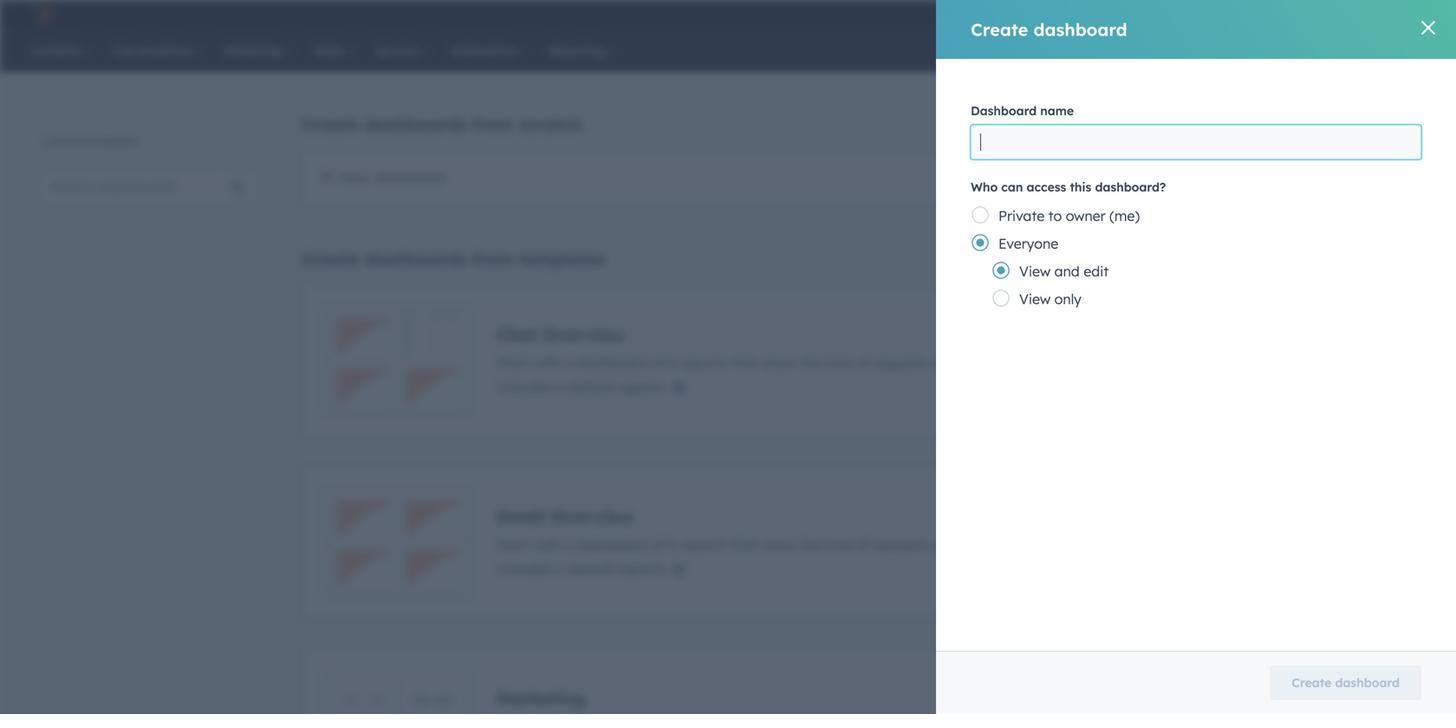 Task type: describe. For each thing, give the bounding box(es) containing it.
start for chat
[[497, 354, 529, 371]]

abc button
[[1358, 0, 1434, 28]]

start for email
[[497, 536, 529, 553]]

marketplaces button
[[1235, 0, 1272, 28]]

with for email
[[533, 536, 561, 553]]

create dashboards from templates
[[302, 248, 605, 270]]

and
[[1054, 263, 1080, 280]]

scratch
[[519, 114, 582, 135]]

show for chat overview
[[763, 354, 796, 371]]

settings image
[[1311, 7, 1327, 23]]

includes for chat
[[497, 378, 552, 396]]

settings link
[[1308, 5, 1330, 23]]

chat
[[497, 324, 537, 345]]

(me)
[[1109, 207, 1140, 224]]

dashboards for scratch
[[364, 114, 467, 135]]

abc
[[1388, 7, 1408, 21]]

show for email overview
[[763, 536, 796, 553]]

private
[[998, 207, 1045, 224]]

your for email overview
[[933, 536, 963, 553]]

6 inside email overview start with a dashboard of 6 reports that show the kind of requests your team receives over email.
[[669, 536, 677, 553]]

marketing
[[497, 688, 585, 709]]

New dashboard checkbox
[[302, 149, 1376, 206]]

email overview start with a dashboard of 6 reports that show the kind of requests your team receives over email.
[[497, 506, 1133, 553]]

default for chat overview
[[568, 378, 614, 396]]

a for chat
[[564, 354, 573, 371]]

reports inside chat overview start with a dashboard of 6 reports that show the kind of requests your team receives over chat.
[[681, 354, 728, 371]]

can
[[1001, 179, 1023, 195]]

create dashboard button
[[1270, 666, 1421, 700]]

1 14 from the left
[[52, 133, 65, 149]]

private to owner (me)
[[998, 207, 1140, 224]]

new dashboard
[[341, 169, 445, 186]]

a for email
[[564, 536, 573, 553]]

dashboard name
[[971, 103, 1074, 118]]

from for templates
[[472, 248, 513, 270]]

search button
[[1411, 36, 1440, 66]]

dashboard?
[[1095, 179, 1166, 195]]

your for chat overview
[[933, 354, 963, 371]]

calling icon button
[[1202, 1, 1232, 27]]

view for view and edit
[[1019, 263, 1051, 280]]

includes 6 default reports for chat
[[497, 378, 665, 396]]

help button
[[1275, 4, 1304, 23]]

email
[[497, 506, 546, 527]]

chat overview start with a dashboard of 6 reports that show the kind of requests your team receives over chat.
[[497, 324, 1126, 371]]

receives for email overview
[[1004, 536, 1057, 553]]

create dashboard inside button
[[1292, 675, 1400, 690]]

calling icon image
[[1209, 8, 1225, 24]]

view and edit
[[1019, 263, 1109, 280]]

requests for email overview
[[874, 536, 930, 553]]

default for email overview
[[568, 560, 614, 578]]

over for chat overview
[[1061, 354, 1090, 371]]

upgrade
[[1152, 8, 1199, 22]]

team for email overview
[[966, 536, 1001, 553]]

2 14 from the left
[[84, 133, 97, 149]]

dashboard inside checkbox
[[374, 169, 445, 186]]



Task type: locate. For each thing, give the bounding box(es) containing it.
1 vertical spatial requests
[[874, 536, 930, 553]]

dashboard inside email overview start with a dashboard of 6 reports that show the kind of requests your team receives over email.
[[577, 536, 648, 553]]

1 horizontal spatial 14
[[84, 133, 97, 149]]

2 dashboards from the top
[[364, 248, 467, 270]]

that inside email overview start with a dashboard of 6 reports that show the kind of requests your team receives over email.
[[732, 536, 759, 553]]

1 vertical spatial includes 6 default reports
[[497, 560, 665, 578]]

1 vertical spatial view
[[1019, 290, 1051, 308]]

that
[[732, 354, 759, 371], [732, 536, 759, 553]]

2 your from the top
[[933, 536, 963, 553]]

1 vertical spatial team
[[966, 536, 1001, 553]]

the inside email overview start with a dashboard of 6 reports that show the kind of requests your team receives over email.
[[800, 536, 821, 553]]

dashboards up new dashboard
[[364, 114, 467, 135]]

view left only
[[1019, 290, 1051, 308]]

2 start from the top
[[497, 536, 529, 553]]

0 vertical spatial that
[[732, 354, 759, 371]]

1 the from the top
[[800, 354, 821, 371]]

1 vertical spatial start
[[497, 536, 529, 553]]

0 vertical spatial over
[[1061, 354, 1090, 371]]

over inside chat overview start with a dashboard of 6 reports that show the kind of requests your team receives over chat.
[[1061, 354, 1090, 371]]

notifications image
[[1336, 7, 1352, 23]]

your
[[933, 354, 963, 371], [933, 536, 963, 553]]

2 the from the top
[[800, 536, 821, 553]]

overview right chat
[[543, 324, 625, 345]]

view
[[1019, 263, 1051, 280], [1019, 290, 1051, 308]]

dashboard
[[971, 103, 1037, 118]]

kind for chat overview
[[825, 354, 853, 371]]

receives left email.
[[1004, 536, 1057, 553]]

dashboards
[[364, 114, 467, 135], [364, 248, 467, 270]]

1-
[[42, 133, 52, 149]]

overview
[[543, 324, 625, 345], [551, 506, 633, 527]]

includes down chat
[[497, 378, 552, 396]]

reports
[[681, 354, 728, 371], [618, 378, 665, 396], [681, 536, 728, 553], [618, 560, 665, 578]]

1 includes from the top
[[497, 378, 552, 396]]

2 includes 6 default reports from the top
[[497, 560, 665, 578]]

over inside email overview start with a dashboard of 6 reports that show the kind of requests your team receives over email.
[[1061, 536, 1090, 553]]

results
[[100, 133, 137, 149]]

Dashboard name text field
[[971, 125, 1421, 159]]

only
[[1054, 290, 1081, 308]]

team inside chat overview start with a dashboard of 6 reports that show the kind of requests your team receives over chat.
[[966, 354, 1001, 371]]

1 vertical spatial from
[[472, 248, 513, 270]]

close image
[[1421, 21, 1435, 35]]

with down chat
[[533, 354, 561, 371]]

6
[[669, 354, 677, 371], [556, 378, 564, 396], [669, 536, 677, 553], [556, 560, 564, 578]]

0 vertical spatial default
[[568, 378, 614, 396]]

0 vertical spatial includes 6 default reports
[[497, 378, 665, 396]]

that for email overview
[[732, 536, 759, 553]]

1 vertical spatial default
[[568, 560, 614, 578]]

access
[[1027, 179, 1066, 195]]

who can access this dashboard?
[[971, 179, 1166, 195]]

with down the email
[[533, 536, 561, 553]]

gary orlando image
[[1369, 6, 1384, 22]]

over
[[1061, 354, 1090, 371], [1061, 536, 1090, 553]]

0 vertical spatial with
[[533, 354, 561, 371]]

0 vertical spatial show
[[763, 354, 796, 371]]

1 vertical spatial includes
[[497, 560, 552, 578]]

team
[[966, 354, 1001, 371], [966, 536, 1001, 553]]

2 a from the top
[[564, 536, 573, 553]]

0 vertical spatial view
[[1019, 263, 1051, 280]]

1 over from the top
[[1061, 354, 1090, 371]]

1 your from the top
[[933, 354, 963, 371]]

upgrade image
[[1133, 7, 1148, 23]]

1 with from the top
[[533, 354, 561, 371]]

0 vertical spatial team
[[966, 354, 1001, 371]]

requests inside email overview start with a dashboard of 6 reports that show the kind of requests your team receives over email.
[[874, 536, 930, 553]]

1 vertical spatial overview
[[551, 506, 633, 527]]

0 vertical spatial a
[[564, 354, 573, 371]]

dashboard inside button
[[1335, 675, 1400, 690]]

from for scratch
[[472, 114, 513, 135]]

over for email overview
[[1061, 536, 1090, 553]]

0 vertical spatial start
[[497, 354, 529, 371]]

your inside email overview start with a dashboard of 6 reports that show the kind of requests your team receives over email.
[[933, 536, 963, 553]]

overview inside chat overview start with a dashboard of 6 reports that show the kind of requests your team receives over chat.
[[543, 324, 625, 345]]

2 view from the top
[[1019, 290, 1051, 308]]

0 vertical spatial receives
[[1004, 354, 1057, 371]]

0 vertical spatial the
[[800, 354, 821, 371]]

start
[[497, 354, 529, 371], [497, 536, 529, 553]]

owner
[[1066, 207, 1106, 224]]

over left chat.
[[1061, 354, 1090, 371]]

a inside chat overview start with a dashboard of 6 reports that show the kind of requests your team receives over chat.
[[564, 354, 573, 371]]

kind
[[825, 354, 853, 371], [825, 536, 853, 553]]

1 show from the top
[[763, 354, 796, 371]]

Search HubSpot search field
[[1213, 36, 1425, 66]]

receives
[[1004, 354, 1057, 371], [1004, 536, 1057, 553]]

1 vertical spatial that
[[732, 536, 759, 553]]

from
[[472, 114, 513, 135], [472, 248, 513, 270]]

marketplaces image
[[1246, 8, 1261, 23]]

everyone
[[998, 235, 1058, 252]]

with inside chat overview start with a dashboard of 6 reports that show the kind of requests your team receives over chat.
[[533, 354, 561, 371]]

1 view from the top
[[1019, 263, 1051, 280]]

0 vertical spatial your
[[933, 354, 963, 371]]

Marketing checkbox
[[302, 647, 1376, 714]]

requests inside chat overview start with a dashboard of 6 reports that show the kind of requests your team receives over chat.
[[874, 354, 930, 371]]

create dashboards from scratch
[[302, 114, 582, 135]]

show inside chat overview start with a dashboard of 6 reports that show the kind of requests your team receives over chat.
[[763, 354, 796, 371]]

1 vertical spatial dashboards
[[364, 248, 467, 270]]

that inside chat overview start with a dashboard of 6 reports that show the kind of requests your team receives over chat.
[[732, 354, 759, 371]]

1 from from the top
[[472, 114, 513, 135]]

over left email.
[[1061, 536, 1090, 553]]

that for chat overview
[[732, 354, 759, 371]]

edit
[[1084, 263, 1109, 280]]

create dashboard
[[971, 19, 1127, 40], [1292, 675, 1400, 690]]

this
[[1070, 179, 1091, 195]]

1 receives from the top
[[1004, 354, 1057, 371]]

team for chat overview
[[966, 354, 1001, 371]]

receives down view only at the top right
[[1004, 354, 1057, 371]]

None checkbox
[[302, 283, 1376, 438], [302, 465, 1376, 620], [302, 283, 1376, 438], [302, 465, 1376, 620]]

0 vertical spatial includes
[[497, 378, 552, 396]]

0 vertical spatial kind
[[825, 354, 853, 371]]

2 kind from the top
[[825, 536, 853, 553]]

includes
[[497, 378, 552, 396], [497, 560, 552, 578]]

1 vertical spatial with
[[533, 536, 561, 553]]

reports inside email overview start with a dashboard of 6 reports that show the kind of requests your team receives over email.
[[681, 536, 728, 553]]

hubspot link
[[21, 3, 65, 24]]

menu containing abc
[[1131, 0, 1435, 28]]

of
[[68, 133, 80, 149], [652, 354, 665, 371], [856, 354, 870, 371], [652, 536, 665, 553], [856, 536, 870, 553]]

hubspot image
[[31, 3, 52, 24]]

overview right the email
[[551, 506, 633, 527]]

requests for chat overview
[[874, 354, 930, 371]]

a inside email overview start with a dashboard of 6 reports that show the kind of requests your team receives over email.
[[564, 536, 573, 553]]

create inside button
[[1292, 675, 1332, 690]]

1 vertical spatial create dashboard
[[1292, 675, 1400, 690]]

1 vertical spatial over
[[1061, 536, 1090, 553]]

overview for chat overview
[[543, 324, 625, 345]]

0 horizontal spatial 14
[[52, 133, 65, 149]]

name
[[1040, 103, 1074, 118]]

email.
[[1094, 536, 1133, 553]]

includes for email
[[497, 560, 552, 578]]

includes 6 default reports down chat
[[497, 378, 665, 396]]

view down everyone
[[1019, 263, 1051, 280]]

1 vertical spatial receives
[[1004, 536, 1057, 553]]

to
[[1048, 207, 1062, 224]]

1 dashboards from the top
[[364, 114, 467, 135]]

kind for email overview
[[825, 536, 853, 553]]

start down the email
[[497, 536, 529, 553]]

with inside email overview start with a dashboard of 6 reports that show the kind of requests your team receives over email.
[[533, 536, 561, 553]]

the inside chat overview start with a dashboard of 6 reports that show the kind of requests your team receives over chat.
[[800, 354, 821, 371]]

start down chat
[[497, 354, 529, 371]]

chat.
[[1094, 354, 1126, 371]]

help image
[[1282, 8, 1298, 23]]

templates
[[519, 248, 605, 270]]

dashboard
[[1034, 19, 1127, 40], [374, 169, 445, 186], [577, 354, 648, 371], [577, 536, 648, 553], [1335, 675, 1400, 690]]

new
[[341, 169, 370, 186]]

the
[[800, 354, 821, 371], [800, 536, 821, 553]]

0 vertical spatial dashboards
[[364, 114, 467, 135]]

2 default from the top
[[568, 560, 614, 578]]

2 over from the top
[[1061, 536, 1090, 553]]

0 vertical spatial overview
[[543, 324, 625, 345]]

1 vertical spatial a
[[564, 536, 573, 553]]

1 vertical spatial kind
[[825, 536, 853, 553]]

2 team from the top
[[966, 536, 1001, 553]]

your inside chat overview start with a dashboard of 6 reports that show the kind of requests your team receives over chat.
[[933, 354, 963, 371]]

1 vertical spatial your
[[933, 536, 963, 553]]

with
[[533, 354, 561, 371], [533, 536, 561, 553]]

kind inside email overview start with a dashboard of 6 reports that show the kind of requests your team receives over email.
[[825, 536, 853, 553]]

receives for chat overview
[[1004, 354, 1057, 371]]

2 requests from the top
[[874, 536, 930, 553]]

who
[[971, 179, 998, 195]]

includes 6 default reports
[[497, 378, 665, 396], [497, 560, 665, 578]]

a
[[564, 354, 573, 371], [564, 536, 573, 553]]

1 requests from the top
[[874, 354, 930, 371]]

0 vertical spatial requests
[[874, 354, 930, 371]]

start inside chat overview start with a dashboard of 6 reports that show the kind of requests your team receives over chat.
[[497, 354, 529, 371]]

from left templates
[[472, 248, 513, 270]]

overview inside email overview start with a dashboard of 6 reports that show the kind of requests your team receives over email.
[[551, 506, 633, 527]]

2 with from the top
[[533, 536, 561, 553]]

includes 6 default reports down the email
[[497, 560, 665, 578]]

Search search field
[[42, 169, 258, 204]]

receives inside chat overview start with a dashboard of 6 reports that show the kind of requests your team receives over chat.
[[1004, 354, 1057, 371]]

dashboards down new dashboard
[[364, 248, 467, 270]]

dashboards for templates
[[364, 248, 467, 270]]

2 show from the top
[[763, 536, 796, 553]]

requests
[[874, 354, 930, 371], [874, 536, 930, 553]]

includes down the email
[[497, 560, 552, 578]]

overview for email overview
[[551, 506, 633, 527]]

the for chat overview
[[800, 354, 821, 371]]

1 that from the top
[[732, 354, 759, 371]]

from left scratch in the left top of the page
[[472, 114, 513, 135]]

menu
[[1131, 0, 1435, 28]]

with for chat
[[533, 354, 561, 371]]

0 vertical spatial create dashboard
[[971, 19, 1127, 40]]

1 default from the top
[[568, 378, 614, 396]]

1 vertical spatial show
[[763, 536, 796, 553]]

create
[[971, 19, 1028, 40], [302, 114, 359, 135], [302, 248, 359, 270], [1292, 675, 1332, 690]]

0 horizontal spatial create dashboard
[[971, 19, 1127, 40]]

view only
[[1019, 290, 1081, 308]]

1 includes 6 default reports from the top
[[497, 378, 665, 396]]

14
[[52, 133, 65, 149], [84, 133, 97, 149]]

1 start from the top
[[497, 354, 529, 371]]

start inside email overview start with a dashboard of 6 reports that show the kind of requests your team receives over email.
[[497, 536, 529, 553]]

1 vertical spatial the
[[800, 536, 821, 553]]

2 receives from the top
[[1004, 536, 1057, 553]]

1 horizontal spatial create dashboard
[[1292, 675, 1400, 690]]

2 that from the top
[[732, 536, 759, 553]]

notifications button
[[1333, 5, 1355, 23]]

1 a from the top
[[564, 354, 573, 371]]

show inside email overview start with a dashboard of 6 reports that show the kind of requests your team receives over email.
[[763, 536, 796, 553]]

view for view only
[[1019, 290, 1051, 308]]

show
[[763, 354, 796, 371], [763, 536, 796, 553]]

kind inside chat overview start with a dashboard of 6 reports that show the kind of requests your team receives over chat.
[[825, 354, 853, 371]]

6 inside chat overview start with a dashboard of 6 reports that show the kind of requests your team receives over chat.
[[669, 354, 677, 371]]

2 from from the top
[[472, 248, 513, 270]]

1-14 of 14 results
[[42, 133, 137, 149]]

1 team from the top
[[966, 354, 1001, 371]]

the for email overview
[[800, 536, 821, 553]]

team inside email overview start with a dashboard of 6 reports that show the kind of requests your team receives over email.
[[966, 536, 1001, 553]]

1 kind from the top
[[825, 354, 853, 371]]

receives inside email overview start with a dashboard of 6 reports that show the kind of requests your team receives over email.
[[1004, 536, 1057, 553]]

includes 6 default reports for email
[[497, 560, 665, 578]]

dashboard inside chat overview start with a dashboard of 6 reports that show the kind of requests your team receives over chat.
[[577, 354, 648, 371]]

search image
[[1420, 45, 1432, 57]]

2 includes from the top
[[497, 560, 552, 578]]

default
[[568, 378, 614, 396], [568, 560, 614, 578]]

0 vertical spatial from
[[472, 114, 513, 135]]



Task type: vqa. For each thing, say whether or not it's contained in the screenshot.
dashboards
yes



